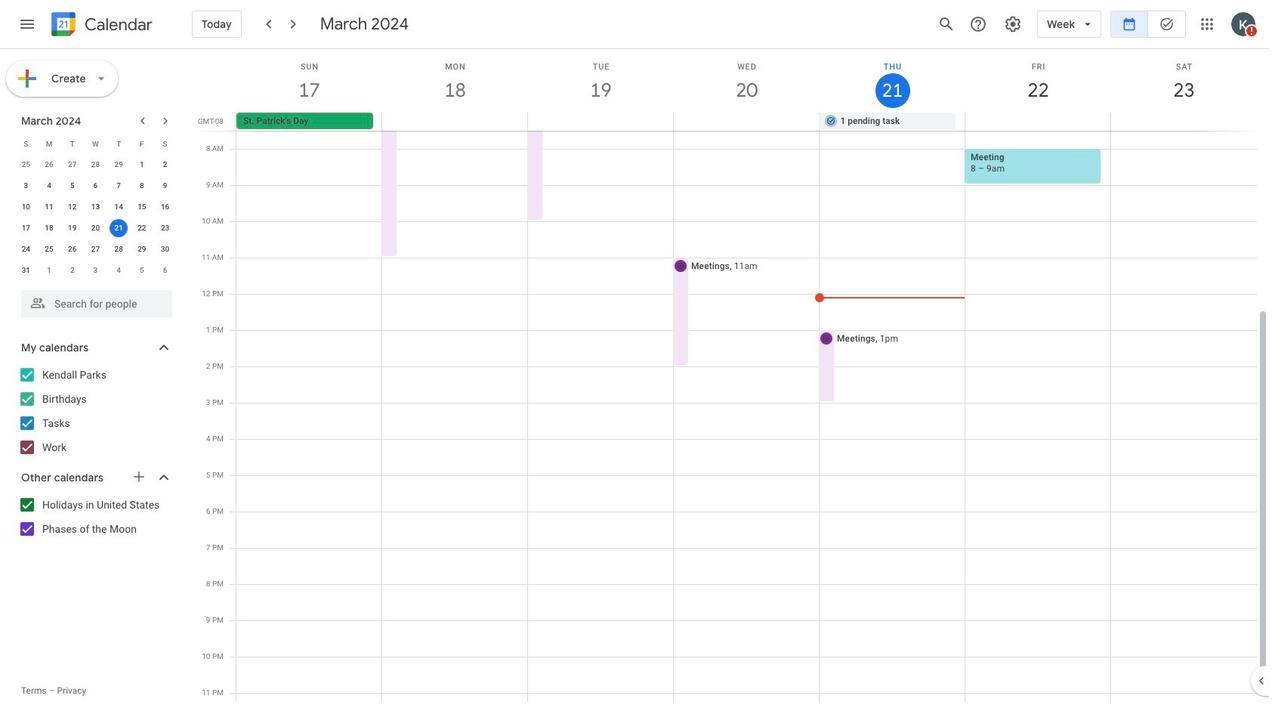 Task type: vqa. For each thing, say whether or not it's contained in the screenshot.
9 element
yes



Task type: locate. For each thing, give the bounding box(es) containing it.
18 element
[[40, 219, 58, 237]]

None search field
[[0, 284, 187, 317]]

february 28 element
[[86, 156, 105, 174]]

heading inside calendar element
[[82, 15, 153, 34]]

29 element
[[133, 240, 151, 258]]

april 6 element
[[156, 261, 174, 280]]

heading
[[82, 15, 153, 34]]

21, today element
[[110, 219, 128, 237]]

28 element
[[110, 240, 128, 258]]

5 element
[[63, 177, 81, 195]]

april 5 element
[[133, 261, 151, 280]]

february 29 element
[[110, 156, 128, 174]]

30 element
[[156, 240, 174, 258]]

row group
[[14, 154, 177, 281]]

row
[[230, 113, 1270, 131], [14, 133, 177, 154], [14, 154, 177, 175], [14, 175, 177, 196], [14, 196, 177, 218], [14, 218, 177, 239], [14, 239, 177, 260], [14, 260, 177, 281]]

my calendars list
[[3, 363, 187, 460]]

grid
[[193, 49, 1270, 702]]

20 element
[[86, 219, 105, 237]]

7 element
[[110, 177, 128, 195]]

15 element
[[133, 198, 151, 216]]

cell
[[382, 113, 528, 131], [528, 113, 674, 131], [674, 113, 820, 131], [965, 113, 1111, 131], [1111, 113, 1257, 131], [107, 218, 130, 239]]

settings menu image
[[1004, 15, 1023, 33]]

Search for people text field
[[30, 290, 163, 317]]

19 element
[[63, 219, 81, 237]]



Task type: describe. For each thing, give the bounding box(es) containing it.
february 25 element
[[17, 156, 35, 174]]

april 4 element
[[110, 261, 128, 280]]

14 element
[[110, 198, 128, 216]]

1 element
[[133, 156, 151, 174]]

february 27 element
[[63, 156, 81, 174]]

16 element
[[156, 198, 174, 216]]

april 1 element
[[40, 261, 58, 280]]

26 element
[[63, 240, 81, 258]]

25 element
[[40, 240, 58, 258]]

2 element
[[156, 156, 174, 174]]

april 3 element
[[86, 261, 105, 280]]

main drawer image
[[18, 15, 36, 33]]

february 26 element
[[40, 156, 58, 174]]

9 element
[[156, 177, 174, 195]]

24 element
[[17, 240, 35, 258]]

12 element
[[63, 198, 81, 216]]

17 element
[[17, 219, 35, 237]]

31 element
[[17, 261, 35, 280]]

4 element
[[40, 177, 58, 195]]

23 element
[[156, 219, 174, 237]]

calendar element
[[48, 9, 153, 42]]

6 element
[[86, 177, 105, 195]]

march 2024 grid
[[14, 133, 177, 281]]

add other calendars image
[[132, 469, 147, 484]]

13 element
[[86, 198, 105, 216]]

3 element
[[17, 177, 35, 195]]

22 element
[[133, 219, 151, 237]]

10 element
[[17, 198, 35, 216]]

8 element
[[133, 177, 151, 195]]

other calendars list
[[3, 493, 187, 541]]

cell inside march 2024 grid
[[107, 218, 130, 239]]

27 element
[[86, 240, 105, 258]]

april 2 element
[[63, 261, 81, 280]]

11 element
[[40, 198, 58, 216]]



